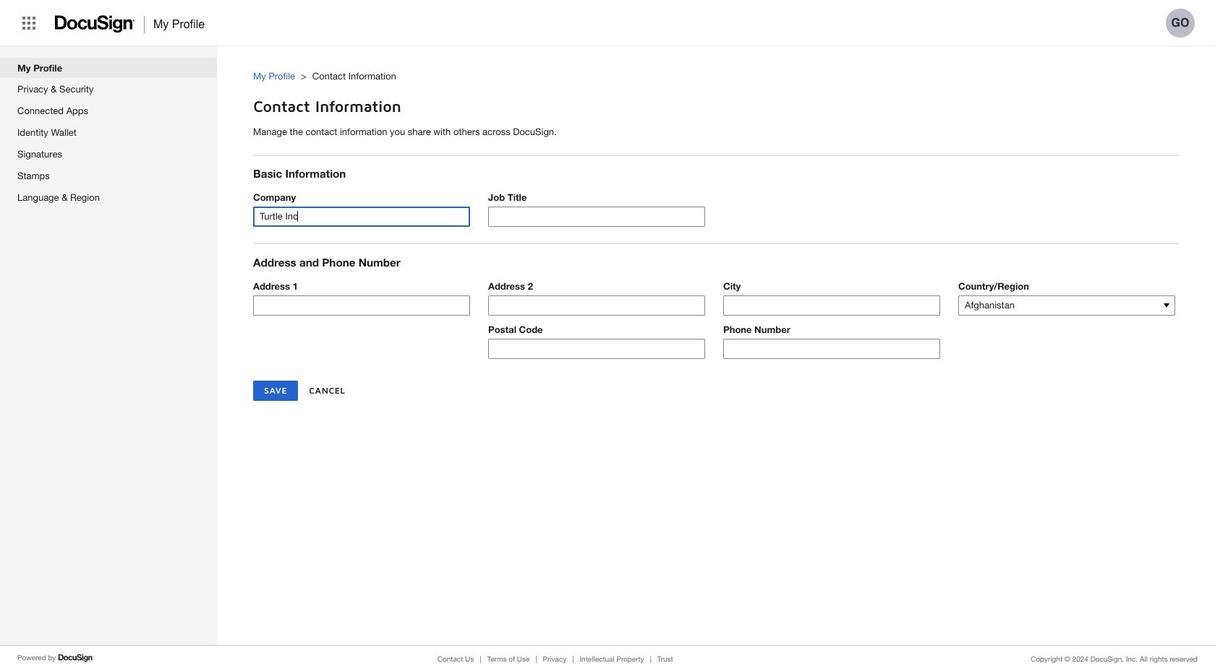 Task type: locate. For each thing, give the bounding box(es) containing it.
docusign image
[[55, 11, 135, 37], [58, 653, 94, 665]]

None text field
[[254, 296, 469, 315], [724, 296, 940, 315], [724, 340, 940, 359], [254, 296, 469, 315], [724, 296, 940, 315], [724, 340, 940, 359]]

None text field
[[254, 208, 469, 227], [489, 208, 704, 227], [489, 296, 704, 315], [489, 340, 704, 359], [254, 208, 469, 227], [489, 208, 704, 227], [489, 296, 704, 315], [489, 340, 704, 359]]



Task type: describe. For each thing, give the bounding box(es) containing it.
breadcrumb region
[[253, 56, 1215, 87]]

0 vertical spatial docusign image
[[55, 11, 135, 37]]

1 vertical spatial docusign image
[[58, 653, 94, 665]]



Task type: vqa. For each thing, say whether or not it's contained in the screenshot.
text field
yes



